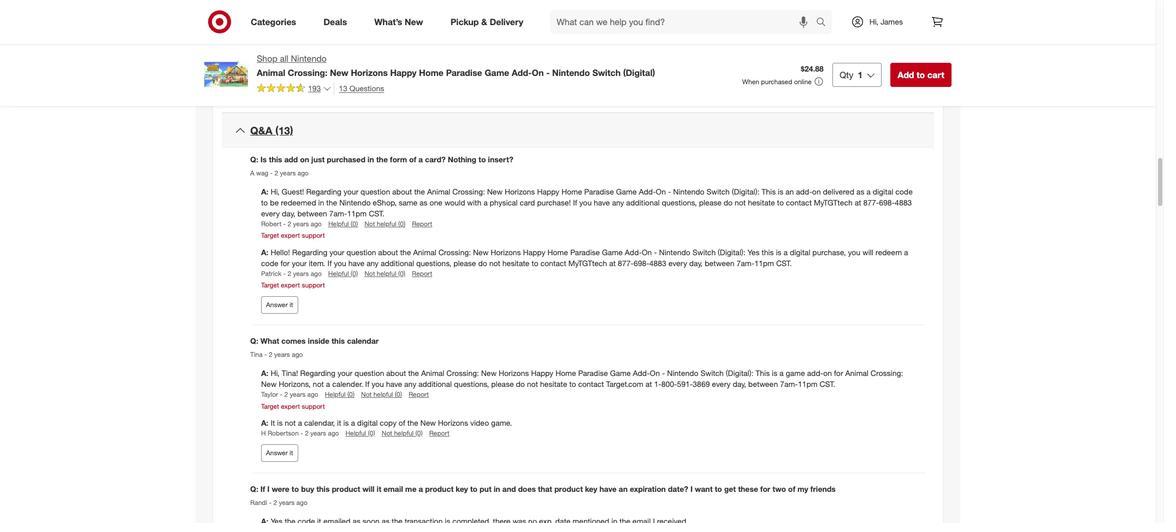 Task type: vqa. For each thing, say whether or not it's contained in the screenshot.
2 inside Q: If I were to buy this product will it email me a product key to put in and does that product key have an expiration date? I want to get these for two of my friends Randi - 2 years ago
yes



Task type: describe. For each thing, give the bounding box(es) containing it.
what's
[[375, 16, 403, 27]]

that
[[538, 484, 553, 494]]

h robertson - 2 years ago
[[261, 429, 339, 437]]

not for nintendo
[[365, 220, 375, 228]]

11pm inside hi, tina! regarding your question about the animal crossing: new horizons happy home paradise game add-on - nintendo switch (digital): this is a game add-on for animal crossing: new horizons, not a calender. if you have any additional questions, please do not hesitate to contact target.com at 1-800-591-3869 every day, between 7am-11pm cst.
[[799, 380, 818, 389]]

just
[[311, 155, 325, 164]]

deals link
[[314, 10, 361, 34]]

get
[[725, 484, 736, 494]]

expert for be
[[281, 231, 300, 240]]

additional inside hi, tina! regarding your question about the animal crossing: new horizons happy home paradise game add-on - nintendo switch (digital): this is a game add-on for animal crossing: new horizons, not a calender. if you have any additional questions, please do not hesitate to contact target.com at 1-800-591-3869 every day, between 7am-11pm cst.
[[419, 380, 452, 389]]

membership
[[697, 5, 741, 14]]

regarding for add
[[306, 187, 342, 196]]

a right redeem on the top
[[905, 247, 909, 257]]

report for additional
[[409, 391, 429, 399]]

answer it button for it is not a calendar, it is a digital copy of the new horizons video game.
[[261, 444, 298, 462]]

helpful for if
[[328, 269, 349, 277]]

any inside hello! regarding your question about the animal crossing: new horizons happy home paradise game add-on - nintendo switch (digital): yes this is a digital purchase, you will redeem a code for your item. if you have any additional questions, please do not hesitate to contact mytgttech at 877-698-4883 every day, between 7am-11pm cst.
[[367, 258, 379, 268]]

it right calendar,
[[337, 418, 341, 427]]

horizons inside hi, guest! regarding your question about the animal crossing: new horizons happy home paradise game add-on - nintendo switch (digital): this is an add-on delivered as a digital code to be redeemed in the nintendo eshop, same as one would with a physical card purchase! if you have any additional questions, please do not hesitate to contact mytgttech at 877-698-4883 every day, between 7am-11pm cst.
[[505, 187, 535, 196]]

this for hesitate
[[762, 187, 776, 196]]

at inside hi, guest! regarding your question about the animal crossing: new horizons happy home paradise game add-on - nintendo switch (digital): this is an add-on delivered as a digital code to be redeemed in the nintendo eshop, same as one would with a physical card purchase! if you have any additional questions, please do not hesitate to contact mytgttech at 877-698-4883 every day, between 7am-11pm cst.
[[855, 198, 862, 207]]

home inside hi, tina! regarding your question about the animal crossing: new horizons happy home paradise game add-on - nintendo switch (digital): this is a game add-on for animal crossing: new horizons, not a calender. if you have any additional questions, please do not hesitate to contact target.com at 1-800-591-3869 every day, between 7am-11pm cst.
[[556, 369, 577, 378]]

of inside q: if i were to buy this product will it email me a product key to put in and does that product key have an expiration date? i want to get these for two of my friends randi - 2 years ago
[[789, 484, 796, 494]]

hi, guest! regarding your question about the animal crossing: new horizons happy home paradise game add-on - nintendo switch (digital): this is an add-on delivered as a digital code to be redeemed in the nintendo eshop, same as one would with a physical card purchase! if you have any additional questions, please do not hesitate to contact mytgttech at 877-698-4883 every day, between 7am-11pm cst.
[[261, 187, 913, 218]]

redeemed
[[281, 198, 316, 207]]

ago inside q: what comes inside this calendar tina - 2 years ago
[[292, 351, 303, 359]]

qty
[[840, 69, 854, 80]]

answer for it is not a calendar, it is a digital copy of the new horizons video game.
[[266, 449, 288, 457]]

buy
[[301, 484, 314, 494]]

this inside q: is this add on just purchased in the form of a card? nothing to insert? a wag - 2 years ago
[[269, 155, 282, 164]]

(sold
[[743, 5, 759, 14]]

193 link
[[257, 82, 332, 96]]

cart
[[928, 69, 945, 80]]

1 vertical spatial of
[[399, 418, 406, 427]]

0 horizontal spatial online
[[597, 16, 617, 25]]

and inside '*any nintendo switch online membership (sold separately) and nintendo account required for online features. internet access required for online features.'
[[801, 5, 814, 14]]

nintendo inside hello! regarding your question about the animal crossing: new horizons happy home paradise game add-on - nintendo switch (digital): yes this is a digital purchase, you will redeem a code for your item. if you have any additional questions, please do not hesitate to contact mytgttech at 877-698-4883 every day, between 7am-11pm cst.
[[660, 247, 691, 257]]

categories link
[[242, 10, 310, 34]]

you right item.
[[334, 258, 346, 268]]

2 inside q: is this add on just purchased in the form of a card? nothing to insert? a wag - 2 years ago
[[275, 169, 278, 177]]

support for redeemed
[[302, 231, 325, 240]]

report for as
[[412, 220, 433, 228]]

for down (sold on the top right
[[737, 16, 746, 25]]

- inside q: what comes inside this calendar tina - 2 years ago
[[265, 351, 267, 359]]

hi, tina! regarding your question about the animal crossing: new horizons happy home paradise game add-on - nintendo switch (digital): this is a game add-on for animal crossing: new horizons, not a calender. if you have any additional questions, please do not hesitate to contact target.com at 1-800-591-3869 every day, between 7am-11pm cst.
[[261, 369, 904, 389]]

years down horizons,
[[290, 391, 306, 399]]

1 i from the left
[[267, 484, 270, 494]]

ago down calendar,
[[328, 429, 339, 437]]

(digital): for do
[[732, 187, 760, 196]]

question inside hello! regarding your question about the animal crossing: new horizons happy home paradise game add-on - nintendo switch (digital): yes this is a digital purchase, you will redeem a code for your item. if you have any additional questions, please do not hesitate to contact mytgttech at 877-698-4883 every day, between 7am-11pm cst.
[[347, 247, 376, 257]]

code for hi, guest! regarding your question about the animal crossing: new horizons happy home paradise game add-on - nintendo switch (digital): this is an add-on delivered as a digital code to be redeemed in the nintendo eshop, same as one would with a physical card purchase! if you have any additional questions, please do not hesitate to contact mytgttech at 877-698-4883 every day, between 7am-11pm cst.
[[896, 187, 913, 196]]

do inside hello! regarding your question about the animal crossing: new horizons happy home paradise game add-on - nintendo switch (digital): yes this is a digital purchase, you will redeem a code for your item. if you have any additional questions, please do not hesitate to contact mytgttech at 877-698-4883 every day, between 7am-11pm cst.
[[479, 258, 487, 268]]

regarding for inside
[[300, 369, 336, 378]]

robert - 2 years ago
[[261, 220, 322, 228]]

categories
[[251, 16, 296, 27]]

not helpful  (0) button for any
[[365, 269, 406, 278]]

answer it for hello! regarding your question about the animal crossing: new horizons happy home paradise game add-on - nintendo switch (digital): yes this is a digital purchase, you will redeem a code for your item. if you have any additional questions, please do not hesitate to contact mytgttech at 877-698-4883 every day, between 7am-11pm cst.
[[266, 301, 293, 309]]

two
[[773, 484, 787, 494]]

every inside hi, guest! regarding your question about the animal crossing: new horizons happy home paradise game add-on - nintendo switch (digital): this is an add-on delivered as a digital code to be redeemed in the nintendo eshop, same as one would with a physical card purchase! if you have any additional questions, please do not hesitate to contact mytgttech at 877-698-4883 every day, between 7am-11pm cst.
[[261, 209, 280, 218]]

11pm inside hi, guest! regarding your question about the animal crossing: new horizons happy home paradise game add-on - nintendo switch (digital): this is an add-on delivered as a digital code to be redeemed in the nintendo eshop, same as one would with a physical card purchase! if you have any additional questions, please do not hesitate to contact mytgttech at 877-698-4883 every day, between 7am-11pm cst.
[[347, 209, 367, 218]]

every inside hi, tina! regarding your question about the animal crossing: new horizons happy home paradise game add-on - nintendo switch (digital): this is a game add-on for animal crossing: new horizons, not a calender. if you have any additional questions, please do not hesitate to contact target.com at 1-800-591-3869 every day, between 7am-11pm cst.
[[712, 380, 731, 389]]

please inside hello! regarding your question about the animal crossing: new horizons happy home paradise game add-on - nintendo switch (digital): yes this is a digital purchase, you will redeem a code for your item. if you have any additional questions, please do not hesitate to contact mytgttech at 877-698-4883 every day, between 7am-11pm cst.
[[454, 258, 476, 268]]

mytgttech inside hi, guest! regarding your question about the animal crossing: new horizons happy home paradise game add-on - nintendo switch (digital): this is an add-on delivered as a digital code to be redeemed in the nintendo eshop, same as one would with a physical card purchase! if you have any additional questions, please do not hesitate to contact mytgttech at 877-698-4883 every day, between 7am-11pm cst.
[[814, 198, 853, 207]]

$24.88
[[801, 64, 824, 73]]

877- inside hello! regarding your question about the animal crossing: new horizons happy home paradise game add-on - nintendo switch (digital): yes this is a digital purchase, you will redeem a code for your item. if you have any additional questions, please do not hesitate to contact mytgttech at 877-698-4883 every day, between 7am-11pm cst.
[[618, 258, 634, 268]]

q&a (13) button
[[222, 113, 935, 148]]

ago down item.
[[311, 269, 322, 277]]

add- inside hello! regarding your question about the animal crossing: new horizons happy home paradise game add-on - nintendo switch (digital): yes this is a digital purchase, you will redeem a code for your item. if you have any additional questions, please do not hesitate to contact mytgttech at 877-698-4883 every day, between 7am-11pm cst.
[[625, 247, 642, 257]]

not for you
[[361, 391, 372, 399]]

in inside q: is this add on just purchased in the form of a card? nothing to insert? a wag - 2 years ago
[[368, 155, 374, 164]]

game
[[786, 369, 806, 378]]

game inside hello! regarding your question about the animal crossing: new horizons happy home paradise game add-on - nintendo switch (digital): yes this is a digital purchase, you will redeem a code for your item. if you have any additional questions, please do not hesitate to contact mytgttech at 877-698-4883 every day, between 7am-11pm cst.
[[602, 247, 623, 257]]

3869
[[693, 380, 710, 389]]

image of animal crossing: new horizons happy home paradise game add-on - nintendo switch (digital) image
[[204, 52, 248, 96]]

2 product from the left
[[425, 484, 454, 494]]

for inside hi, tina! regarding your question about the animal crossing: new horizons happy home paradise game add-on - nintendo switch (digital): this is a game add-on for animal crossing: new horizons, not a calender. if you have any additional questions, please do not hesitate to contact target.com at 1-800-591-3869 every day, between 7am-11pm cst.
[[835, 369, 844, 378]]

answer it for it is not a calendar, it is a digital copy of the new horizons video game.
[[266, 449, 293, 457]]

online
[[673, 5, 695, 14]]

add to cart button
[[891, 63, 952, 87]]

internet
[[651, 16, 678, 25]]

support for item.
[[302, 281, 325, 289]]

day, inside hello! regarding your question about the animal crossing: new horizons happy home paradise game add-on - nintendo switch (digital): yes this is a digital purchase, you will redeem a code for your item. if you have any additional questions, please do not hesitate to contact mytgttech at 877-698-4883 every day, between 7am-11pm cst.
[[690, 258, 703, 268]]

q: for q: what comes inside this calendar
[[250, 336, 258, 345]]

0 vertical spatial as
[[857, 187, 865, 196]]

(digital)
[[623, 67, 656, 78]]

between inside hi, guest! regarding your question about the animal crossing: new horizons happy home paradise game add-on - nintendo switch (digital): this is an add-on delivered as a digital code to be redeemed in the nintendo eshop, same as one would with a physical card purchase! if you have any additional questions, please do not hesitate to contact mytgttech at 877-698-4883 every day, between 7am-11pm cst.
[[298, 209, 327, 218]]

hesitate inside hi, guest! regarding your question about the animal crossing: new horizons happy home paradise game add-on - nintendo switch (digital): this is an add-on delivered as a digital code to be redeemed in the nintendo eshop, same as one would with a physical card purchase! if you have any additional questions, please do not hesitate to contact mytgttech at 877-698-4883 every day, between 7am-11pm cst.
[[748, 198, 775, 207]]

when
[[743, 78, 760, 86]]

hi, for hi, guest! regarding your question about the animal crossing: new horizons happy home paradise game add-on - nintendo switch (digital): this is an add-on delivered as a digital code to be redeemed in the nintendo eshop, same as one would with a physical card purchase! if you have any additional questions, please do not hesitate to contact mytgttech at 877-698-4883 every day, between 7am-11pm cst.
[[271, 187, 280, 196]]

add to cart
[[898, 69, 945, 80]]

helpful for in
[[328, 220, 349, 228]]

years down calendar,
[[311, 429, 326, 437]]

on inside q: is this add on just purchased in the form of a card? nothing to insert? a wag - 2 years ago
[[300, 155, 309, 164]]

about for just
[[393, 187, 412, 196]]

patrick - 2 years ago
[[261, 269, 322, 277]]

have inside hello! regarding your question about the animal crossing: new horizons happy home paradise game add-on - nintendo switch (digital): yes this is a digital purchase, you will redeem a code for your item. if you have any additional questions, please do not hesitate to contact mytgttech at 877-698-4883 every day, between 7am-11pm cst.
[[349, 258, 365, 268]]

3 product from the left
[[555, 484, 583, 494]]

of inside q: is this add on just purchased in the form of a card? nothing to insert? a wag - 2 years ago
[[409, 155, 417, 164]]

additional inside hi, guest! regarding your question about the animal crossing: new horizons happy home paradise game add-on - nintendo switch (digital): this is an add-on delivered as a digital code to be redeemed in the nintendo eshop, same as one would with a physical card purchase! if you have any additional questions, please do not hesitate to contact mytgttech at 877-698-4883 every day, between 7am-11pm cst.
[[627, 198, 660, 207]]

one
[[430, 198, 443, 207]]

answer for hello! regarding your question about the animal crossing: new horizons happy home paradise game add-on - nintendo switch (digital): yes this is a digital purchase, you will redeem a code for your item. if you have any additional questions, please do not hesitate to contact mytgttech at 877-698-4883 every day, between 7am-11pm cst.
[[266, 301, 288, 309]]

a left calender.
[[326, 380, 330, 389]]

4883 inside hi, guest! regarding your question about the animal crossing: new horizons happy home paradise game add-on - nintendo switch (digital): this is an add-on delivered as a digital code to be redeemed in the nintendo eshop, same as one would with a physical card purchase! if you have any additional questions, please do not hesitate to contact mytgttech at 877-698-4883 every day, between 7am-11pm cst.
[[895, 198, 912, 207]]

helpful  (0) button down a: it is not a calendar, it is a digital copy of the new horizons video game.
[[346, 428, 375, 438]]

item.
[[309, 258, 326, 268]]

crossing: inside hello! regarding your question about the animal crossing: new horizons happy home paradise game add-on - nintendo switch (digital): yes this is a digital purchase, you will redeem a code for your item. if you have any additional questions, please do not hesitate to contact mytgttech at 877-698-4883 every day, between 7am-11pm cst.
[[439, 247, 471, 257]]

and inside q: if i were to buy this product will it email me a product key to put in and does that product key have an expiration date? i want to get these for two of my friends randi - 2 years ago
[[503, 484, 516, 494]]

q: if i were to buy this product will it email me a product key to put in and does that product key have an expiration date? i want to get these for two of my friends randi - 2 years ago
[[250, 484, 836, 507]]

me
[[405, 484, 417, 494]]

all
[[280, 53, 289, 64]]

target expert support for be
[[261, 231, 325, 240]]

digital inside hi, guest! regarding your question about the animal crossing: new horizons happy home paradise game add-on - nintendo switch (digital): this is an add-on delivered as a digital code to be redeemed in the nintendo eshop, same as one would with a physical card purchase! if you have any additional questions, please do not hesitate to contact mytgttech at 877-698-4883 every day, between 7am-11pm cst.
[[873, 187, 894, 196]]

is for 7am-
[[772, 369, 778, 378]]

delivered
[[824, 187, 855, 196]]

purchase!
[[537, 198, 571, 207]]

1 horizontal spatial required
[[880, 5, 909, 14]]

horizons inside hi, tina! regarding your question about the animal crossing: new horizons happy home paradise game add-on - nintendo switch (digital): this is a game add-on for animal crossing: new horizons, not a calender. if you have any additional questions, please do not hesitate to contact target.com at 1-800-591-3869 every day, between 7am-11pm cst.
[[499, 369, 529, 378]]

a right calendar,
[[351, 418, 355, 427]]

not inside hello! regarding your question about the animal crossing: new horizons happy home paradise game add-on - nintendo switch (digital): yes this is a digital purchase, you will redeem a code for your item. if you have any additional questions, please do not hesitate to contact mytgttech at 877-698-4883 every day, between 7am-11pm cst.
[[490, 258, 501, 268]]

what
[[261, 336, 279, 345]]

helpful  (0) button for in
[[328, 219, 358, 229]]

q&a
[[250, 124, 273, 137]]

1 vertical spatial required
[[706, 16, 735, 25]]

deals
[[324, 16, 347, 27]]

ago inside q: is this add on just purchased in the form of a card? nothing to insert? a wag - 2 years ago
[[298, 169, 309, 177]]

- inside hello! regarding your question about the animal crossing: new horizons happy home paradise game add-on - nintendo switch (digital): yes this is a digital purchase, you will redeem a code for your item. if you have any additional questions, please do not hesitate to contact mytgttech at 877-698-4883 every day, between 7am-11pm cst.
[[654, 247, 657, 257]]

2 vertical spatial digital
[[357, 418, 378, 427]]

2 right patrick
[[288, 269, 291, 277]]

q: is this add on just purchased in the form of a card? nothing to insert? a wag - 2 years ago
[[250, 155, 514, 177]]

when purchased online
[[743, 78, 812, 86]]

new up taylor
[[261, 380, 277, 389]]

horizons inside hello! regarding your question about the animal crossing: new horizons happy home paradise game add-on - nintendo switch (digital): yes this is a digital purchase, you will redeem a code for your item. if you have any additional questions, please do not hesitate to contact mytgttech at 877-698-4883 every day, between 7am-11pm cst.
[[491, 247, 521, 257]]

helpful  (0) for if
[[328, 269, 358, 277]]

answer it button for hello! regarding your question about the animal crossing: new horizons happy home paradise game add-on - nintendo switch (digital): yes this is a digital purchase, you will redeem a code for your item. if you have any additional questions, please do not hesitate to contact mytgttech at 877-698-4883 every day, between 7am-11pm cst.
[[261, 296, 298, 314]]

on inside hi, guest! regarding your question about the animal crossing: new horizons happy home paradise game add-on - nintendo switch (digital): this is an add-on delivered as a digital code to be redeemed in the nintendo eshop, same as one would with a physical card purchase! if you have any additional questions, please do not hesitate to contact mytgttech at 877-698-4883 every day, between 7am-11pm cst.
[[813, 187, 821, 196]]

questions, inside hi, guest! regarding your question about the animal crossing: new horizons happy home paradise game add-on - nintendo switch (digital): this is an add-on delivered as a digital code to be redeemed in the nintendo eshop, same as one would with a physical card purchase! if you have any additional questions, please do not hesitate to contact mytgttech at 877-698-4883 every day, between 7am-11pm cst.
[[662, 198, 697, 207]]

what's new
[[375, 16, 423, 27]]

it down 'patrick - 2 years ago'
[[290, 301, 293, 309]]

&
[[482, 16, 488, 27]]

support for a
[[302, 402, 325, 410]]

horizons left video
[[438, 418, 468, 427]]

yes
[[748, 247, 760, 257]]

were
[[272, 484, 290, 494]]

animal inside the "shop all nintendo animal crossing: new horizons happy home paradise game add-on - nintendo switch (digital)"
[[257, 67, 286, 78]]

in inside hi, guest! regarding your question about the animal crossing: new horizons happy home paradise game add-on - nintendo switch (digital): this is an add-on delivered as a digital code to be redeemed in the nintendo eshop, same as one would with a physical card purchase! if you have any additional questions, please do not hesitate to contact mytgttech at 877-698-4883 every day, between 7am-11pm cst.
[[318, 198, 324, 207]]

put
[[480, 484, 492, 494]]

new inside the "shop all nintendo animal crossing: new horizons happy home paradise game add-on - nintendo switch (digital)"
[[330, 67, 349, 78]]

access
[[680, 16, 704, 25]]

happy inside hello! regarding your question about the animal crossing: new horizons happy home paradise game add-on - nintendo switch (digital): yes this is a digital purchase, you will redeem a code for your item. if you have any additional questions, please do not hesitate to contact mytgttech at 877-698-4883 every day, between 7am-11pm cst.
[[523, 247, 546, 257]]

code for hello! regarding your question about the animal crossing: new horizons happy home paradise game add-on - nintendo switch (digital): yes this is a digital purchase, you will redeem a code for your item. if you have any additional questions, please do not hesitate to contact mytgttech at 877-698-4883 every day, between 7am-11pm cst.
[[261, 258, 279, 268]]

2 right 'robert'
[[288, 220, 291, 228]]

your inside hi, guest! regarding your question about the animal crossing: new horizons happy home paradise game add-on - nintendo switch (digital): this is an add-on delivered as a digital code to be redeemed in the nintendo eshop, same as one would with a physical card purchase! if you have any additional questions, please do not hesitate to contact mytgttech at 877-698-4883 every day, between 7am-11pm cst.
[[344, 187, 359, 196]]

new up video
[[481, 369, 497, 378]]

paradise inside hi, tina! regarding your question about the animal crossing: new horizons happy home paradise game add-on - nintendo switch (digital): this is a game add-on for animal crossing: new horizons, not a calender. if you have any additional questions, please do not hesitate to contact target.com at 1-800-591-3869 every day, between 7am-11pm cst.
[[579, 369, 608, 378]]

helpful for calender.
[[325, 391, 346, 399]]

h
[[261, 429, 266, 437]]

would
[[445, 198, 465, 207]]

nothing
[[448, 155, 477, 164]]

taylor
[[261, 391, 278, 399]]

james
[[881, 17, 904, 26]]

you right purchase,
[[849, 247, 861, 257]]

the inside q: is this add on just purchased in the form of a card? nothing to insert? a wag - 2 years ago
[[376, 155, 388, 164]]

questions, inside hello! regarding your question about the animal crossing: new horizons happy home paradise game add-on - nintendo switch (digital): yes this is a digital purchase, you will redeem a code for your item. if you have any additional questions, please do not hesitate to contact mytgttech at 877-698-4883 every day, between 7am-11pm cst.
[[417, 258, 452, 268]]

tina
[[250, 351, 263, 359]]

is
[[261, 155, 267, 164]]

(digital): for day,
[[726, 369, 754, 378]]

*any nintendo switch online membership (sold separately) and nintendo account required for online features. internet access required for online features.
[[597, 5, 920, 25]]

2 horizontal spatial online
[[795, 78, 812, 86]]

report for questions,
[[412, 269, 433, 277]]

these
[[739, 484, 759, 494]]

2 inside q: what comes inside this calendar tina - 2 years ago
[[269, 351, 273, 359]]

add- inside hi, guest! regarding your question about the animal crossing: new horizons happy home paradise game add-on - nintendo switch (digital): this is an add-on delivered as a digital code to be redeemed in the nintendo eshop, same as one would with a physical card purchase! if you have any additional questions, please do not hesitate to contact mytgttech at 877-698-4883 every day, between 7am-11pm cst.
[[797, 187, 813, 196]]

(13)
[[276, 124, 293, 137]]

switch inside hi, tina! regarding your question about the animal crossing: new horizons happy home paradise game add-on - nintendo switch (digital): this is a game add-on for animal crossing: new horizons, not a calender. if you have any additional questions, please do not hesitate to contact target.com at 1-800-591-3869 every day, between 7am-11pm cst.
[[701, 369, 724, 378]]

happy inside hi, guest! regarding your question about the animal crossing: new horizons happy home paradise game add-on - nintendo switch (digital): this is an add-on delivered as a digital code to be redeemed in the nintendo eshop, same as one would with a physical card purchase! if you have any additional questions, please do not hesitate to contact mytgttech at 877-698-4883 every day, between 7am-11pm cst.
[[537, 187, 560, 196]]

helpful  (0) for calender.
[[325, 391, 355, 399]]

purchased inside q: is this add on just purchased in the form of a card? nothing to insert? a wag - 2 years ago
[[327, 155, 366, 164]]

11pm inside hello! regarding your question about the animal crossing: new horizons happy home paradise game add-on - nintendo switch (digital): yes this is a digital purchase, you will redeem a code for your item. if you have any additional questions, please do not hesitate to contact mytgttech at 877-698-4883 every day, between 7am-11pm cst.
[[755, 258, 775, 268]]

email
[[384, 484, 403, 494]]

4 a: from the top
[[261, 418, 269, 427]]

switch inside the "shop all nintendo animal crossing: new horizons happy home paradise game add-on - nintendo switch (digital)"
[[593, 67, 621, 78]]

report button for additional
[[409, 390, 429, 399]]

q: what comes inside this calendar tina - 2 years ago
[[250, 336, 379, 359]]

an inside q: if i were to buy this product will it email me a product key to put in and does that product key have an expiration date? i want to get these for two of my friends randi - 2 years ago
[[619, 484, 628, 494]]

2 down calendar,
[[305, 429, 309, 437]]

horizons,
[[279, 380, 311, 389]]

calender.
[[332, 380, 363, 389]]

regarding inside hello! regarding your question about the animal crossing: new horizons happy home paradise game add-on - nintendo switch (digital): yes this is a digital purchase, you will redeem a code for your item. if you have any additional questions, please do not hesitate to contact mytgttech at 877-698-4883 every day, between 7am-11pm cst.
[[292, 247, 328, 257]]

years down redeemed
[[293, 220, 309, 228]]

800-
[[662, 380, 678, 389]]

add- inside the "shop all nintendo animal crossing: new horizons happy home paradise game add-on - nintendo switch (digital)"
[[512, 67, 532, 78]]

a inside q: if i were to buy this product will it email me a product key to put in and does that product key have an expiration date? i want to get these for two of my friends randi - 2 years ago
[[419, 484, 423, 494]]

2 down horizons,
[[284, 391, 288, 399]]

13 questions
[[339, 84, 384, 93]]

0 vertical spatial hi,
[[870, 17, 879, 26]]

not inside hi, guest! regarding your question about the animal crossing: new horizons happy home paradise game add-on - nintendo switch (digital): this is an add-on delivered as a digital code to be redeemed in the nintendo eshop, same as one would with a physical card purchase! if you have any additional questions, please do not hesitate to contact mytgttech at 877-698-4883 every day, between 7am-11pm cst.
[[735, 198, 746, 207]]

between inside hello! regarding your question about the animal crossing: new horizons happy home paradise game add-on - nintendo switch (digital): yes this is a digital purchase, you will redeem a code for your item. if you have any additional questions, please do not hesitate to contact mytgttech at 877-698-4883 every day, between 7am-11pm cst.
[[705, 258, 735, 268]]

patrick
[[261, 269, 282, 277]]

is for hesitate
[[778, 187, 784, 196]]

add
[[898, 69, 915, 80]]

1 vertical spatial as
[[420, 198, 428, 207]]

for inside hello! regarding your question about the animal crossing: new horizons happy home paradise game add-on - nintendo switch (digital): yes this is a digital purchase, you will redeem a code for your item. if you have any additional questions, please do not hesitate to contact mytgttech at 877-698-4883 every day, between 7am-11pm cst.
[[281, 258, 290, 268]]

taylor - 2 years ago
[[261, 391, 319, 399]]

this for 7am-
[[756, 369, 770, 378]]

wag
[[256, 169, 269, 177]]

ago down horizons,
[[307, 391, 319, 399]]

- inside q: if i were to buy this product will it email me a product key to put in and does that product key have an expiration date? i want to get these for two of my friends randi - 2 years ago
[[269, 499, 272, 507]]

a: for hi, tina! regarding your question about the animal crossing: new horizons happy home paradise game add-on - nintendo switch (digital): this is a game add-on for animal crossing: new horizons, not a calender. if you have any additional questions, please do not hesitate to contact target.com at 1-800-591-3869 every day, between 7am-11pm cst.
[[261, 369, 271, 378]]

a: it is not a calendar, it is a digital copy of the new horizons video game.
[[261, 418, 512, 427]]

same
[[399, 198, 418, 207]]

account
[[849, 5, 878, 14]]

expiration
[[630, 484, 666, 494]]

hi, for hi, tina! regarding your question about the animal crossing: new horizons happy home paradise game add-on - nintendo switch (digital): this is a game add-on for animal crossing: new horizons, not a calender. if you have any additional questions, please do not hesitate to contact target.com at 1-800-591-3869 every day, between 7am-11pm cst.
[[271, 369, 280, 378]]

13 questions link
[[334, 82, 384, 95]]

expert for not
[[281, 402, 300, 410]]

about for calendar
[[387, 369, 406, 378]]

delivery
[[490, 16, 524, 27]]

you inside hi, tina! regarding your question about the animal crossing: new horizons happy home paradise game add-on - nintendo switch (digital): this is a game add-on for animal crossing: new horizons, not a calender. if you have any additional questions, please do not hesitate to contact target.com at 1-800-591-3869 every day, between 7am-11pm cst.
[[372, 380, 384, 389]]

paradise inside the "shop all nintendo animal crossing: new horizons happy home paradise game add-on - nintendo switch (digital)"
[[446, 67, 483, 78]]

if inside q: if i were to buy this product will it email me a product key to put in and does that product key have an expiration date? i want to get these for two of my friends randi - 2 years ago
[[261, 484, 265, 494]]

separately)
[[761, 5, 799, 14]]

q: for q: is this add on just purchased in the form of a card? nothing to insert?
[[250, 155, 258, 164]]

cst. inside hi, tina! regarding your question about the animal crossing: new horizons happy home paradise game add-on - nintendo switch (digital): this is a game add-on for animal crossing: new horizons, not a calender. if you have any additional questions, please do not hesitate to contact target.com at 1-800-591-3869 every day, between 7am-11pm cst.
[[820, 380, 836, 389]]

with
[[468, 198, 482, 207]]

game.
[[491, 418, 512, 427]]

not helpful  (0) button for eshop,
[[365, 219, 406, 229]]

helpful  (0) button for calender.
[[325, 390, 355, 399]]

contact inside hi, tina! regarding your question about the animal crossing: new horizons happy home paradise game add-on - nintendo switch (digital): this is a game add-on for animal crossing: new horizons, not a calender. if you have any additional questions, please do not hesitate to contact target.com at 1-800-591-3869 every day, between 7am-11pm cst.
[[579, 380, 604, 389]]



Task type: locate. For each thing, give the bounding box(es) containing it.
1 horizontal spatial hesitate
[[541, 380, 568, 389]]

1 horizontal spatial key
[[585, 484, 598, 494]]

new up 13
[[330, 67, 349, 78]]

for down hello!
[[281, 258, 290, 268]]

2 q: from the top
[[250, 336, 258, 345]]

what's new link
[[365, 10, 437, 34]]

1 features. from the left
[[620, 16, 649, 25]]

is for cst.
[[776, 247, 782, 257]]

of left my
[[789, 484, 796, 494]]

ago down comes
[[292, 351, 303, 359]]

please inside hi, guest! regarding your question about the animal crossing: new horizons happy home paradise game add-on - nintendo switch (digital): this is an add-on delivered as a digital code to be redeemed in the nintendo eshop, same as one would with a physical card purchase! if you have any additional questions, please do not hesitate to contact mytgttech at 877-698-4883 every day, between 7am-11pm cst.
[[699, 198, 722, 207]]

a: for hello! regarding your question about the animal crossing: new horizons happy home paradise game add-on - nintendo switch (digital): yes this is a digital purchase, you will redeem a code for your item. if you have any additional questions, please do not hesitate to contact mytgttech at 877-698-4883 every day, between 7am-11pm cst.
[[261, 247, 271, 257]]

hi, james
[[870, 17, 904, 26]]

0 horizontal spatial between
[[298, 209, 327, 218]]

0 horizontal spatial code
[[261, 258, 279, 268]]

game inside hi, tina! regarding your question about the animal crossing: new horizons happy home paradise game add-on - nintendo switch (digital): this is a game add-on for animal crossing: new horizons, not a calender. if you have any additional questions, please do not hesitate to contact target.com at 1-800-591-3869 every day, between 7am-11pm cst.
[[610, 369, 631, 378]]

1 vertical spatial (digital):
[[718, 247, 746, 257]]

about up 'copy'
[[387, 369, 406, 378]]

an inside hi, guest! regarding your question about the animal crossing: new horizons happy home paradise game add-on - nintendo switch (digital): this is an add-on delivered as a digital code to be redeemed in the nintendo eshop, same as one would with a physical card purchase! if you have any additional questions, please do not hesitate to contact mytgttech at 877-698-4883 every day, between 7am-11pm cst.
[[786, 187, 794, 196]]

- inside hi, guest! regarding your question about the animal crossing: new horizons happy home paradise game add-on - nintendo switch (digital): this is an add-on delivered as a digital code to be redeemed in the nintendo eshop, same as one would with a physical card purchase! if you have any additional questions, please do not hesitate to contact mytgttech at 877-698-4883 every day, between 7am-11pm cst.
[[668, 187, 671, 196]]

key right the that
[[585, 484, 598, 494]]

a
[[419, 155, 423, 164], [867, 187, 871, 196], [484, 198, 488, 207], [784, 247, 788, 257], [905, 247, 909, 257], [780, 369, 784, 378], [326, 380, 330, 389], [298, 418, 302, 427], [351, 418, 355, 427], [419, 484, 423, 494]]

7am- inside hi, tina! regarding your question about the animal crossing: new horizons happy home paradise game add-on - nintendo switch (digital): this is a game add-on for animal crossing: new horizons, not a calender. if you have any additional questions, please do not hesitate to contact target.com at 1-800-591-3869 every day, between 7am-11pm cst.
[[781, 380, 799, 389]]

0 vertical spatial at
[[855, 198, 862, 207]]

2 vertical spatial please
[[492, 380, 514, 389]]

1 answer from the top
[[266, 301, 288, 309]]

animal inside hello! regarding your question about the animal crossing: new horizons happy home paradise game add-on - nintendo switch (digital): yes this is a digital purchase, you will redeem a code for your item. if you have any additional questions, please do not hesitate to contact mytgttech at 877-698-4883 every day, between 7am-11pm cst.
[[413, 247, 437, 257]]

target for hi, tina! regarding your question about the animal crossing: new horizons happy home paradise game add-on - nintendo switch (digital): this is a game add-on for animal crossing: new horizons, not a calender. if you have any additional questions, please do not hesitate to contact target.com at 1-800-591-3869 every day, between 7am-11pm cst.
[[261, 402, 279, 410]]

on inside hi, tina! regarding your question about the animal crossing: new horizons happy home paradise game add-on - nintendo switch (digital): this is a game add-on for animal crossing: new horizons, not a calender. if you have any additional questions, please do not hesitate to contact target.com at 1-800-591-3869 every day, between 7am-11pm cst.
[[650, 369, 660, 378]]

2 vertical spatial support
[[302, 402, 325, 410]]

required down membership
[[706, 16, 735, 25]]

your inside hi, tina! regarding your question about the animal crossing: new horizons happy home paradise game add-on - nintendo switch (digital): this is a game add-on for animal crossing: new horizons, not a calender. if you have any additional questions, please do not hesitate to contact target.com at 1-800-591-3869 every day, between 7am-11pm cst.
[[338, 369, 353, 378]]

0 horizontal spatial key
[[456, 484, 468, 494]]

to inside hi, tina! regarding your question about the animal crossing: new horizons happy home paradise game add-on - nintendo switch (digital): this is a game add-on for animal crossing: new horizons, not a calender. if you have any additional questions, please do not hesitate to contact target.com at 1-800-591-3869 every day, between 7am-11pm cst.
[[570, 380, 576, 389]]

purchased right when
[[762, 78, 793, 86]]

0 horizontal spatial any
[[367, 258, 379, 268]]

(digital):
[[732, 187, 760, 196], [718, 247, 746, 257], [726, 369, 754, 378]]

helpful  (0) right robert - 2 years ago
[[328, 220, 358, 228]]

ago down buy
[[297, 499, 308, 507]]

0 vertical spatial purchased
[[762, 78, 793, 86]]

additional inside hello! regarding your question about the animal crossing: new horizons happy home paradise game add-on - nintendo switch (digital): yes this is a digital purchase, you will redeem a code for your item. if you have any additional questions, please do not hesitate to contact mytgttech at 877-698-4883 every day, between 7am-11pm cst.
[[381, 258, 414, 268]]

2 answer it button from the top
[[261, 444, 298, 462]]

pickup & delivery link
[[441, 10, 537, 34]]

for inside q: if i were to buy this product will it email me a product key to put in and does that product key have an expiration date? i want to get these for two of my friends randi - 2 years ago
[[761, 484, 771, 494]]

1 vertical spatial in
[[318, 198, 324, 207]]

not for have
[[365, 269, 375, 277]]

paradise inside hello! regarding your question about the animal crossing: new horizons happy home paradise game add-on - nintendo switch (digital): yes this is a digital purchase, you will redeem a code for your item. if you have any additional questions, please do not hesitate to contact mytgttech at 877-698-4883 every day, between 7am-11pm cst.
[[571, 247, 600, 257]]

nintendo inside hi, tina! regarding your question about the animal crossing: new horizons happy home paradise game add-on - nintendo switch (digital): this is a game add-on for animal crossing: new horizons, not a calender. if you have any additional questions, please do not hesitate to contact target.com at 1-800-591-3869 every day, between 7am-11pm cst.
[[668, 369, 699, 378]]

on inside the "shop all nintendo animal crossing: new horizons happy home paradise game add-on - nintendo switch (digital)"
[[532, 67, 544, 78]]

an left delivered
[[786, 187, 794, 196]]

- inside the "shop all nintendo animal crossing: new horizons happy home paradise game add-on - nintendo switch (digital)"
[[547, 67, 550, 78]]

target down 'robert'
[[261, 231, 279, 240]]

will inside hello! regarding your question about the animal crossing: new horizons happy home paradise game add-on - nintendo switch (digital): yes this is a digital purchase, you will redeem a code for your item. if you have any additional questions, please do not hesitate to contact mytgttech at 877-698-4883 every day, between 7am-11pm cst.
[[863, 247, 874, 257]]

home inside hello! regarding your question about the animal crossing: new horizons happy home paradise game add-on - nintendo switch (digital): yes this is a digital purchase, you will redeem a code for your item. if you have any additional questions, please do not hesitate to contact mytgttech at 877-698-4883 every day, between 7am-11pm cst.
[[548, 247, 568, 257]]

cst. inside hello! regarding your question about the animal crossing: new horizons happy home paradise game add-on - nintendo switch (digital): yes this is a digital purchase, you will redeem a code for your item. if you have any additional questions, please do not hesitate to contact mytgttech at 877-698-4883 every day, between 7am-11pm cst.
[[777, 258, 792, 268]]

2 vertical spatial do
[[516, 380, 525, 389]]

0 vertical spatial contact
[[787, 198, 812, 207]]

2 horizontal spatial hesitate
[[748, 198, 775, 207]]

877-
[[864, 198, 880, 207], [618, 258, 634, 268]]

2 vertical spatial cst.
[[820, 380, 836, 389]]

shop
[[257, 53, 278, 64]]

helpful  (0) for in
[[328, 220, 358, 228]]

hi, up be
[[271, 187, 280, 196]]

target expert support down taylor - 2 years ago
[[261, 402, 325, 410]]

- inside q: is this add on just purchased in the form of a card? nothing to insert? a wag - 2 years ago
[[270, 169, 273, 177]]

698-
[[880, 198, 895, 207], [634, 258, 650, 268]]

will left redeem on the top
[[863, 247, 874, 257]]

required up 'james'
[[880, 5, 909, 14]]

shop all nintendo animal crossing: new horizons happy home paradise game add-on - nintendo switch (digital)
[[257, 53, 656, 78]]

1 horizontal spatial please
[[492, 380, 514, 389]]

1 horizontal spatial every
[[669, 258, 688, 268]]

2 target expert support from the top
[[261, 281, 325, 289]]

2 vertical spatial in
[[494, 484, 501, 494]]

friends
[[811, 484, 836, 494]]

questions, inside hi, tina! regarding your question about the animal crossing: new horizons happy home paradise game add-on - nintendo switch (digital): this is a game add-on for animal crossing: new horizons, not a calender. if you have any additional questions, please do not hesitate to contact target.com at 1-800-591-3869 every day, between 7am-11pm cst.
[[454, 380, 489, 389]]

have right purchase!
[[594, 198, 610, 207]]

1 vertical spatial do
[[479, 258, 487, 268]]

new up physical
[[487, 187, 503, 196]]

search
[[812, 17, 838, 28]]

1 vertical spatial day,
[[690, 258, 703, 268]]

be
[[270, 198, 279, 207]]

this right the inside on the left bottom of the page
[[332, 336, 345, 345]]

new inside hi, guest! regarding your question about the animal crossing: new horizons happy home paradise game add-on - nintendo switch (digital): this is an add-on delivered as a digital code to be redeemed in the nintendo eshop, same as one would with a physical card purchase! if you have any additional questions, please do not hesitate to contact mytgttech at 877-698-4883 every day, between 7am-11pm cst.
[[487, 187, 503, 196]]

2 horizontal spatial of
[[789, 484, 796, 494]]

(0)
[[351, 220, 358, 228], [399, 220, 406, 228], [351, 269, 358, 277], [398, 269, 406, 277], [348, 391, 355, 399], [395, 391, 402, 399], [368, 429, 375, 437], [416, 429, 423, 437]]

not helpful  (0) for eshop,
[[365, 220, 406, 228]]

years inside q: if i were to buy this product will it email me a product key to put in and does that product key have an expiration date? i want to get these for two of my friends randi - 2 years ago
[[279, 499, 295, 507]]

- inside hi, tina! regarding your question about the animal crossing: new horizons happy home paradise game add-on - nintendo switch (digital): this is a game add-on for animal crossing: new horizons, not a calender. if you have any additional questions, please do not hesitate to contact target.com at 1-800-591-3869 every day, between 7am-11pm cst.
[[662, 369, 665, 378]]

0 vertical spatial hesitate
[[748, 198, 775, 207]]

answer it button down patrick
[[261, 296, 298, 314]]

target expert support
[[261, 231, 325, 240], [261, 281, 325, 289], [261, 402, 325, 410]]

1 vertical spatial target expert support
[[261, 281, 325, 289]]

a right yes
[[784, 247, 788, 257]]

q: inside q: is this add on just purchased in the form of a card? nothing to insert? a wag - 2 years ago
[[250, 155, 258, 164]]

1 vertical spatial 698-
[[634, 258, 650, 268]]

target.com
[[607, 380, 644, 389]]

2 vertical spatial on
[[824, 369, 832, 378]]

1 answer it from the top
[[266, 301, 293, 309]]

new inside hello! regarding your question about the animal crossing: new horizons happy home paradise game add-on - nintendo switch (digital): yes this is a digital purchase, you will redeem a code for your item. if you have any additional questions, please do not hesitate to contact mytgttech at 877-698-4883 every day, between 7am-11pm cst.
[[473, 247, 489, 257]]

(digital): inside hello! regarding your question about the animal crossing: new horizons happy home paradise game add-on - nintendo switch (digital): yes this is a digital purchase, you will redeem a code for your item. if you have any additional questions, please do not hesitate to contact mytgttech at 877-698-4883 every day, between 7am-11pm cst.
[[718, 247, 746, 257]]

if up "randi"
[[261, 484, 265, 494]]

redeem
[[876, 247, 903, 257]]

0 vertical spatial 698-
[[880, 198, 895, 207]]

card?
[[425, 155, 446, 164]]

add- inside hi, guest! regarding your question about the animal crossing: new horizons happy home paradise game add-on - nintendo switch (digital): this is an add-on delivered as a digital code to be redeemed in the nintendo eshop, same as one would with a physical card purchase! if you have any additional questions, please do not hesitate to contact mytgttech at 877-698-4883 every day, between 7am-11pm cst.
[[639, 187, 656, 196]]

this right yes
[[762, 247, 774, 257]]

0 vertical spatial q:
[[250, 155, 258, 164]]

0 vertical spatial 877-
[[864, 198, 880, 207]]

to inside hello! regarding your question about the animal crossing: new horizons happy home paradise game add-on - nintendo switch (digital): yes this is a digital purchase, you will redeem a code for your item. if you have any additional questions, please do not hesitate to contact mytgttech at 877-698-4883 every day, between 7am-11pm cst.
[[532, 258, 539, 268]]

additional
[[627, 198, 660, 207], [381, 258, 414, 268], [419, 380, 452, 389]]

if right item.
[[328, 258, 332, 268]]

helpful for have
[[374, 391, 393, 399]]

online down $24.88
[[795, 78, 812, 86]]

it down robertson
[[290, 449, 293, 457]]

1 vertical spatial purchased
[[327, 155, 366, 164]]

0 horizontal spatial purchased
[[327, 155, 366, 164]]

1 horizontal spatial and
[[801, 5, 814, 14]]

2 down were
[[274, 499, 277, 507]]

insert?
[[488, 155, 514, 164]]

1 horizontal spatial of
[[409, 155, 417, 164]]

0 vertical spatial and
[[801, 5, 814, 14]]

1 vertical spatial contact
[[541, 258, 567, 268]]

new right 'copy'
[[421, 418, 436, 427]]

answer
[[266, 301, 288, 309], [266, 449, 288, 457]]

target for hi, guest! regarding your question about the animal crossing: new horizons happy home paradise game add-on - nintendo switch (digital): this is an add-on delivered as a digital code to be redeemed in the nintendo eshop, same as one would with a physical card purchase! if you have any additional questions, please do not hesitate to contact mytgttech at 877-698-4883 every day, between 7am-11pm cst.
[[261, 231, 279, 240]]

answer down patrick
[[266, 301, 288, 309]]

2 vertical spatial regarding
[[300, 369, 336, 378]]

0 vertical spatial answer it
[[266, 301, 293, 309]]

1 horizontal spatial product
[[425, 484, 454, 494]]

hi,
[[870, 17, 879, 26], [271, 187, 280, 196], [271, 369, 280, 378]]

2 support from the top
[[302, 281, 325, 289]]

2 inside q: if i were to buy this product will it email me a product key to put in and does that product key have an expiration date? i want to get these for two of my friends randi - 2 years ago
[[274, 499, 277, 507]]

2 horizontal spatial at
[[855, 198, 862, 207]]

a up h robertson - 2 years ago
[[298, 418, 302, 427]]

What can we help you find? suggestions appear below search field
[[550, 10, 819, 34]]

1 horizontal spatial on
[[813, 187, 821, 196]]

1 horizontal spatial code
[[896, 187, 913, 196]]

calendar
[[347, 336, 379, 345]]

happy inside the "shop all nintendo animal crossing: new horizons happy home paradise game add-on - nintendo switch (digital)"
[[390, 67, 417, 78]]

about
[[393, 187, 412, 196], [378, 247, 398, 257], [387, 369, 406, 378]]

1 vertical spatial please
[[454, 258, 476, 268]]

home inside the "shop all nintendo animal crossing: new horizons happy home paradise game add-on - nintendo switch (digital)"
[[419, 67, 444, 78]]

answer it button down robertson
[[261, 444, 298, 462]]

1 horizontal spatial 7am-
[[737, 258, 755, 268]]

2 a: from the top
[[261, 247, 271, 257]]

is
[[778, 187, 784, 196], [776, 247, 782, 257], [772, 369, 778, 378], [277, 418, 283, 427], [344, 418, 349, 427]]

question up calender.
[[355, 369, 384, 378]]

this inside hi, guest! regarding your question about the animal crossing: new horizons happy home paradise game add-on - nintendo switch (digital): this is an add-on delivered as a digital code to be redeemed in the nintendo eshop, same as one would with a physical card purchase! if you have any additional questions, please do not hesitate to contact mytgttech at 877-698-4883 every day, between 7am-11pm cst.
[[762, 187, 776, 196]]

4883 inside hello! regarding your question about the animal crossing: new horizons happy home paradise game add-on - nintendo switch (digital): yes this is a digital purchase, you will redeem a code for your item. if you have any additional questions, please do not hesitate to contact mytgttech at 877-698-4883 every day, between 7am-11pm cst.
[[650, 258, 667, 268]]

not helpful  (0) for any
[[365, 269, 406, 277]]

helpful  (0) button down calender.
[[325, 390, 355, 399]]

at inside hello! regarding your question about the animal crossing: new horizons happy home paradise game add-on - nintendo switch (digital): yes this is a digital purchase, you will redeem a code for your item. if you have any additional questions, please do not hesitate to contact mytgttech at 877-698-4883 every day, between 7am-11pm cst.
[[610, 258, 616, 268]]

2 vertical spatial question
[[355, 369, 384, 378]]

3 support from the top
[[302, 402, 325, 410]]

1 vertical spatial between
[[705, 258, 735, 268]]

2 vertical spatial additional
[[419, 380, 452, 389]]

on
[[300, 155, 309, 164], [813, 187, 821, 196], [824, 369, 832, 378]]

if right purchase!
[[573, 198, 578, 207]]

horizons
[[351, 67, 388, 78], [505, 187, 535, 196], [491, 247, 521, 257], [499, 369, 529, 378], [438, 418, 468, 427]]

1 expert from the top
[[281, 231, 300, 240]]

inside
[[308, 336, 330, 345]]

not
[[735, 198, 746, 207], [490, 258, 501, 268], [313, 380, 324, 389], [527, 380, 538, 389], [285, 418, 296, 427]]

have
[[594, 198, 610, 207], [349, 258, 365, 268], [386, 380, 402, 389], [600, 484, 617, 494]]

game inside the "shop all nintendo animal crossing: new horizons happy home paradise game add-on - nintendo switch (digital)"
[[485, 67, 510, 78]]

contact
[[787, 198, 812, 207], [541, 258, 567, 268], [579, 380, 604, 389]]

horizons up questions
[[351, 67, 388, 78]]

1 vertical spatial about
[[378, 247, 398, 257]]

1 vertical spatial support
[[302, 281, 325, 289]]

0 horizontal spatial and
[[503, 484, 516, 494]]

2 answer from the top
[[266, 449, 288, 457]]

home
[[419, 67, 444, 78], [562, 187, 583, 196], [548, 247, 568, 257], [556, 369, 577, 378]]

helpful  (0) button for if
[[328, 269, 358, 278]]

target expert support down 'patrick - 2 years ago'
[[261, 281, 325, 289]]

q&a (13)
[[250, 124, 293, 137]]

0 horizontal spatial product
[[332, 484, 361, 494]]

digital right delivered
[[873, 187, 894, 196]]

1 horizontal spatial 698-
[[880, 198, 895, 207]]

a left card? at the top of the page
[[419, 155, 423, 164]]

0 vertical spatial in
[[368, 155, 374, 164]]

1 vertical spatial mytgttech
[[569, 258, 608, 268]]

helpful right robert - 2 years ago
[[328, 220, 349, 228]]

helpful  (0) button right 'patrick - 2 years ago'
[[328, 269, 358, 278]]

a right delivered
[[867, 187, 871, 196]]

11pm down yes
[[755, 258, 775, 268]]

between
[[298, 209, 327, 218], [705, 258, 735, 268], [749, 380, 779, 389]]

mytgttech
[[814, 198, 853, 207], [569, 258, 608, 268]]

if inside hi, guest! regarding your question about the animal crossing: new horizons happy home paradise game add-on - nintendo switch (digital): this is an add-on delivered as a digital code to be redeemed in the nintendo eshop, same as one would with a physical card purchase! if you have any additional questions, please do not hesitate to contact mytgttech at 877-698-4883 every day, between 7am-11pm cst.
[[573, 198, 578, 207]]

years inside q: what comes inside this calendar tina - 2 years ago
[[274, 351, 290, 359]]

target expert support for not
[[261, 402, 325, 410]]

a: for hi, guest! regarding your question about the animal crossing: new horizons happy home paradise game add-on - nintendo switch (digital): this is an add-on delivered as a digital code to be redeemed in the nintendo eshop, same as one would with a physical card purchase! if you have any additional questions, please do not hesitate to contact mytgttech at 877-698-4883 every day, between 7am-11pm cst.
[[261, 187, 271, 196]]

helpful  (0) right 'patrick - 2 years ago'
[[328, 269, 358, 277]]

question up the eshop,
[[361, 187, 390, 196]]

on left the just
[[300, 155, 309, 164]]

questions
[[350, 84, 384, 93]]

helpful down a: it is not a calendar, it is a digital copy of the new horizons video game.
[[346, 429, 366, 437]]

q: up tina
[[250, 336, 258, 345]]

this right buy
[[317, 484, 330, 494]]

switch inside '*any nintendo switch online membership (sold separately) and nintendo account required for online features. internet access required for online features.'
[[648, 5, 671, 14]]

q: inside q: what comes inside this calendar tina - 2 years ago
[[250, 336, 258, 345]]

0 vertical spatial add-
[[797, 187, 813, 196]]

0 vertical spatial will
[[863, 247, 874, 257]]

hi, down account
[[870, 17, 879, 26]]

hesitate inside hi, tina! regarding your question about the animal crossing: new horizons happy home paradise game add-on - nintendo switch (digital): this is a game add-on for animal crossing: new horizons, not a calender. if you have any additional questions, please do not hesitate to contact target.com at 1-800-591-3869 every day, between 7am-11pm cst.
[[541, 380, 568, 389]]

as
[[857, 187, 865, 196], [420, 198, 428, 207]]

1 vertical spatial question
[[347, 247, 376, 257]]

1 a: from the top
[[261, 187, 271, 196]]

0 vertical spatial please
[[699, 198, 722, 207]]

physical
[[490, 198, 518, 207]]

a: up patrick
[[261, 247, 271, 257]]

1 horizontal spatial mytgttech
[[814, 198, 853, 207]]

(digital): inside hi, tina! regarding your question about the animal crossing: new horizons happy home paradise game add-on - nintendo switch (digital): this is a game add-on for animal crossing: new horizons, not a calender. if you have any additional questions, please do not hesitate to contact target.com at 1-800-591-3869 every day, between 7am-11pm cst.
[[726, 369, 754, 378]]

a
[[250, 169, 255, 177]]

a: up be
[[261, 187, 271, 196]]

expert for your
[[281, 281, 300, 289]]

0 vertical spatial answer
[[266, 301, 288, 309]]

happy inside hi, tina! regarding your question about the animal crossing: new horizons happy home paradise game add-on - nintendo switch (digital): this is a game add-on for animal crossing: new horizons, not a calender. if you have any additional questions, please do not hesitate to contact target.com at 1-800-591-3869 every day, between 7am-11pm cst.
[[531, 369, 554, 378]]

3 a: from the top
[[261, 369, 271, 378]]

a: left it
[[261, 418, 269, 427]]

ago down redeemed
[[311, 220, 322, 228]]

0 vertical spatial 4883
[[895, 198, 912, 207]]

calendar,
[[304, 418, 335, 427]]

1 horizontal spatial 11pm
[[755, 258, 775, 268]]

have right item.
[[349, 258, 365, 268]]

7am-
[[329, 209, 347, 218], [737, 258, 755, 268], [781, 380, 799, 389]]

want
[[695, 484, 713, 494]]

about inside hello! regarding your question about the animal crossing: new horizons happy home paradise game add-on - nintendo switch (digital): yes this is a digital purchase, you will redeem a code for your item. if you have any additional questions, please do not hesitate to contact mytgttech at 877-698-4883 every day, between 7am-11pm cst.
[[378, 247, 398, 257]]

1 horizontal spatial questions,
[[454, 380, 489, 389]]

q: up "randi"
[[250, 484, 258, 494]]

0 horizontal spatial mytgttech
[[569, 258, 608, 268]]

877- inside hi, guest! regarding your question about the animal crossing: new horizons happy home paradise game add-on - nintendo switch (digital): this is an add-on delivered as a digital code to be redeemed in the nintendo eshop, same as one would with a physical card purchase! if you have any additional questions, please do not hesitate to contact mytgttech at 877-698-4883 every day, between 7am-11pm cst.
[[864, 198, 880, 207]]

0 vertical spatial code
[[896, 187, 913, 196]]

years inside q: is this add on just purchased in the form of a card? nothing to insert? a wag - 2 years ago
[[280, 169, 296, 177]]

helpful for any
[[377, 269, 397, 277]]

1 vertical spatial at
[[610, 258, 616, 268]]

years down item.
[[293, 269, 309, 277]]

cst. inside hi, guest! regarding your question about the animal crossing: new horizons happy home paradise game add-on - nintendo switch (digital): this is an add-on delivered as a digital code to be redeemed in the nintendo eshop, same as one would with a physical card purchase! if you have any additional questions, please do not hesitate to contact mytgttech at 877-698-4883 every day, between 7am-11pm cst.
[[369, 209, 385, 218]]

online
[[597, 16, 617, 25], [748, 16, 768, 25], [795, 78, 812, 86]]

the
[[376, 155, 388, 164], [414, 187, 425, 196], [327, 198, 337, 207], [400, 247, 411, 257], [408, 369, 419, 378], [408, 418, 419, 427]]

helpful  (0) button
[[328, 219, 358, 229], [328, 269, 358, 278], [325, 390, 355, 399], [346, 428, 375, 438]]

paradise inside hi, guest! regarding your question about the animal crossing: new horizons happy home paradise game add-on - nintendo switch (digital): this is an add-on delivered as a digital code to be redeemed in the nintendo eshop, same as one would with a physical card purchase! if you have any additional questions, please do not hesitate to contact mytgttech at 877-698-4883 every day, between 7am-11pm cst.
[[585, 187, 614, 196]]

for right the "game"
[[835, 369, 844, 378]]

1 horizontal spatial will
[[863, 247, 874, 257]]

2 horizontal spatial additional
[[627, 198, 660, 207]]

at inside hi, tina! regarding your question about the animal crossing: new horizons happy home paradise game add-on - nintendo switch (digital): this is a game add-on for animal crossing: new horizons, not a calender. if you have any additional questions, please do not hesitate to contact target.com at 1-800-591-3869 every day, between 7am-11pm cst.
[[646, 380, 652, 389]]

7am- inside hello! regarding your question about the animal crossing: new horizons happy home paradise game add-on - nintendo switch (digital): yes this is a digital purchase, you will redeem a code for your item. if you have any additional questions, please do not hesitate to contact mytgttech at 877-698-4883 every day, between 7am-11pm cst.
[[737, 258, 755, 268]]

0 horizontal spatial day,
[[282, 209, 295, 218]]

support
[[302, 231, 325, 240], [302, 281, 325, 289], [302, 402, 325, 410]]

2 horizontal spatial on
[[824, 369, 832, 378]]

copy
[[380, 418, 397, 427]]

add- inside hi, tina! regarding your question about the animal crossing: new horizons happy home paradise game add-on - nintendo switch (digital): this is a game add-on for animal crossing: new horizons, not a calender. if you have any additional questions, please do not hesitate to contact target.com at 1-800-591-3869 every day, between 7am-11pm cst.
[[633, 369, 650, 378]]

0 vertical spatial of
[[409, 155, 417, 164]]

regarding inside hi, tina! regarding your question about the animal crossing: new horizons happy home paradise game add-on - nintendo switch (digital): this is a game add-on for animal crossing: new horizons, not a calender. if you have any additional questions, please do not hesitate to contact target.com at 1-800-591-3869 every day, between 7am-11pm cst.
[[300, 369, 336, 378]]

hello!
[[271, 247, 290, 257]]

591-
[[678, 380, 693, 389]]

1 product from the left
[[332, 484, 361, 494]]

0 vertical spatial day,
[[282, 209, 295, 218]]

new right what's
[[405, 16, 423, 27]]

helpful  (0) down a: it is not a calendar, it is a digital copy of the new horizons video game.
[[346, 429, 375, 437]]

support down robert - 2 years ago
[[302, 231, 325, 240]]

1 vertical spatial on
[[813, 187, 821, 196]]

0 vertical spatial this
[[762, 187, 776, 196]]

to inside button
[[917, 69, 926, 80]]

does
[[518, 484, 536, 494]]

a right me
[[419, 484, 423, 494]]

1 q: from the top
[[250, 155, 258, 164]]

*any
[[597, 5, 613, 14]]

2 i from the left
[[691, 484, 693, 494]]

this inside hello! regarding your question about the animal crossing: new horizons happy home paradise game add-on - nintendo switch (digital): yes this is a digital purchase, you will redeem a code for your item. if you have any additional questions, please do not hesitate to contact mytgttech at 877-698-4883 every day, between 7am-11pm cst.
[[762, 247, 774, 257]]

in right redeemed
[[318, 198, 324, 207]]

helpful down calender.
[[325, 391, 346, 399]]

3 q: from the top
[[250, 484, 258, 494]]

card
[[520, 198, 535, 207]]

have left expiration
[[600, 484, 617, 494]]

1 vertical spatial and
[[503, 484, 516, 494]]

2 vertical spatial day,
[[733, 380, 747, 389]]

1 support from the top
[[302, 231, 325, 240]]

3 expert from the top
[[281, 402, 300, 410]]

digital left 'copy'
[[357, 418, 378, 427]]

form
[[390, 155, 407, 164]]

a right with
[[484, 198, 488, 207]]

0 vertical spatial digital
[[873, 187, 894, 196]]

1 vertical spatial 4883
[[650, 258, 667, 268]]

qty 1
[[840, 69, 863, 80]]

2 vertical spatial target expert support
[[261, 402, 325, 410]]

2 answer it from the top
[[266, 449, 293, 457]]

0 horizontal spatial i
[[267, 484, 270, 494]]

answer it down robertson
[[266, 449, 293, 457]]

1 horizontal spatial in
[[368, 155, 374, 164]]

2 horizontal spatial questions,
[[662, 198, 697, 207]]

report button for questions,
[[412, 269, 433, 278]]

1 answer it button from the top
[[261, 296, 298, 314]]

features. left internet
[[620, 16, 649, 25]]

1 target from the top
[[261, 231, 279, 240]]

will inside q: if i were to buy this product will it email me a product key to put in and does that product key have an expiration date? i want to get these for two of my friends randi - 2 years ago
[[363, 484, 375, 494]]

will left email
[[363, 484, 375, 494]]

have inside q: if i were to buy this product will it email me a product key to put in and does that product key have an expiration date? i want to get these for two of my friends randi - 2 years ago
[[600, 484, 617, 494]]

1 horizontal spatial online
[[748, 16, 768, 25]]

target expert support for your
[[261, 281, 325, 289]]

helpful  (0) down calender.
[[325, 391, 355, 399]]

at
[[855, 198, 862, 207], [610, 258, 616, 268], [646, 380, 652, 389]]

contact inside hello! regarding your question about the animal crossing: new horizons happy home paradise game add-on - nintendo switch (digital): yes this is a digital purchase, you will redeem a code for your item. if you have any additional questions, please do not hesitate to contact mytgttech at 877-698-4883 every day, between 7am-11pm cst.
[[541, 258, 567, 268]]

features.
[[620, 16, 649, 25], [770, 16, 800, 25]]

a left the "game"
[[780, 369, 784, 378]]

product right the that
[[555, 484, 583, 494]]

switch inside hello! regarding your question about the animal crossing: new horizons happy home paradise game add-on - nintendo switch (digital): yes this is a digital purchase, you will redeem a code for your item. if you have any additional questions, please do not hesitate to contact mytgttech at 877-698-4883 every day, between 7am-11pm cst.
[[693, 247, 716, 257]]

2 vertical spatial hesitate
[[541, 380, 568, 389]]

i left want
[[691, 484, 693, 494]]

2 vertical spatial about
[[387, 369, 406, 378]]

product
[[332, 484, 361, 494], [425, 484, 454, 494], [555, 484, 583, 494]]

2 down what
[[269, 351, 273, 359]]

it
[[271, 418, 275, 427]]

on inside hi, tina! regarding your question about the animal crossing: new horizons happy home paradise game add-on - nintendo switch (digital): this is a game add-on for animal crossing: new horizons, not a calender. if you have any additional questions, please do not hesitate to contact target.com at 1-800-591-3869 every day, between 7am-11pm cst.
[[824, 369, 832, 378]]

support down item.
[[302, 281, 325, 289]]

not helpful  (0) button for have
[[361, 390, 402, 399]]

expert down taylor - 2 years ago
[[281, 402, 300, 410]]

is inside hi, guest! regarding your question about the animal crossing: new horizons happy home paradise game add-on - nintendo switch (digital): this is an add-on delivered as a digital code to be redeemed in the nintendo eshop, same as one would with a physical card purchase! if you have any additional questions, please do not hesitate to contact mytgttech at 877-698-4883 every day, between 7am-11pm cst.
[[778, 187, 784, 196]]

hi, left tina!
[[271, 369, 280, 378]]

expert down 'patrick - 2 years ago'
[[281, 281, 300, 289]]

game
[[485, 67, 510, 78], [616, 187, 637, 196], [602, 247, 623, 257], [610, 369, 631, 378]]

mytgttech inside hello! regarding your question about the animal crossing: new horizons happy home paradise game add-on - nintendo switch (digital): yes this is a digital purchase, you will redeem a code for your item. if you have any additional questions, please do not hesitate to contact mytgttech at 877-698-4883 every day, between 7am-11pm cst.
[[569, 258, 608, 268]]

pickup & delivery
[[451, 16, 524, 27]]

any inside hi, guest! regarding your question about the animal crossing: new horizons happy home paradise game add-on - nintendo switch (digital): this is an add-on delivered as a digital code to be redeemed in the nintendo eshop, same as one would with a physical card purchase! if you have any additional questions, please do not hesitate to contact mytgttech at 877-698-4883 every day, between 7am-11pm cst.
[[612, 198, 624, 207]]

3 target expert support from the top
[[261, 402, 325, 410]]

target down taylor
[[261, 402, 279, 410]]

hi, inside hi, tina! regarding your question about the animal crossing: new horizons happy home paradise game add-on - nintendo switch (digital): this is a game add-on for animal crossing: new horizons, not a calender. if you have any additional questions, please do not hesitate to contact target.com at 1-800-591-3869 every day, between 7am-11pm cst.
[[271, 369, 280, 378]]

add
[[284, 155, 298, 164]]

2 target from the top
[[261, 281, 279, 289]]

eshop,
[[373, 198, 397, 207]]

helpful  (0)
[[328, 220, 358, 228], [328, 269, 358, 277], [325, 391, 355, 399], [346, 429, 375, 437]]

years down comes
[[274, 351, 290, 359]]

randi
[[250, 499, 267, 507]]

paradise
[[446, 67, 483, 78], [585, 187, 614, 196], [571, 247, 600, 257], [579, 369, 608, 378]]

do inside hi, guest! regarding your question about the animal crossing: new horizons happy home paradise game add-on - nintendo switch (digital): this is an add-on delivered as a digital code to be redeemed in the nintendo eshop, same as one would with a physical card purchase! if you have any additional questions, please do not hesitate to contact mytgttech at 877-698-4883 every day, between 7am-11pm cst.
[[724, 198, 733, 207]]

tina!
[[282, 369, 298, 378]]

1 target expert support from the top
[[261, 231, 325, 240]]

1 vertical spatial questions,
[[417, 258, 452, 268]]

required
[[880, 5, 909, 14], [706, 16, 735, 25]]

1 key from the left
[[456, 484, 468, 494]]

2 features. from the left
[[770, 16, 800, 25]]

code inside hi, guest! regarding your question about the animal crossing: new horizons happy home paradise game add-on - nintendo switch (digital): this is an add-on delivered as a digital code to be redeemed in the nintendo eshop, same as one would with a physical card purchase! if you have any additional questions, please do not hesitate to contact mytgttech at 877-698-4883 every day, between 7am-11pm cst.
[[896, 187, 913, 196]]

0 vertical spatial an
[[786, 187, 794, 196]]

purchased
[[762, 78, 793, 86], [327, 155, 366, 164]]

2 expert from the top
[[281, 281, 300, 289]]

1
[[858, 69, 863, 80]]

target for hello! regarding your question about the animal crossing: new horizons happy home paradise game add-on - nintendo switch (digital): yes this is a digital purchase, you will redeem a code for your item. if you have any additional questions, please do not hesitate to contact mytgttech at 877-698-4883 every day, between 7am-11pm cst.
[[261, 281, 279, 289]]

on inside hi, guest! regarding your question about the animal crossing: new horizons happy home paradise game add-on - nintendo switch (digital): this is an add-on delivered as a digital code to be redeemed in the nintendo eshop, same as one would with a physical card purchase! if you have any additional questions, please do not hesitate to contact mytgttech at 877-698-4883 every day, between 7am-11pm cst.
[[656, 187, 666, 196]]

helpful for eshop,
[[377, 220, 397, 228]]

expert down robert - 2 years ago
[[281, 231, 300, 240]]

guest!
[[282, 187, 304, 196]]

question for calendar
[[355, 369, 384, 378]]

0 vertical spatial do
[[724, 198, 733, 207]]

2 horizontal spatial between
[[749, 380, 779, 389]]

add- left delivered
[[797, 187, 813, 196]]

1-
[[655, 380, 662, 389]]

digital
[[873, 187, 894, 196], [790, 247, 811, 257], [357, 418, 378, 427]]

if inside hello! regarding your question about the animal crossing: new horizons happy home paradise game add-on - nintendo switch (digital): yes this is a digital purchase, you will redeem a code for your item. if you have any additional questions, please do not hesitate to contact mytgttech at 877-698-4883 every day, between 7am-11pm cst.
[[328, 258, 332, 268]]

1 horizontal spatial day,
[[690, 258, 703, 268]]

if right calender.
[[365, 380, 370, 389]]

as left one
[[420, 198, 428, 207]]

0 horizontal spatial 4883
[[650, 258, 667, 268]]

any inside hi, tina! regarding your question about the animal crossing: new horizons happy home paradise game add-on - nintendo switch (digital): this is a game add-on for animal crossing: new horizons, not a calender. if you have any additional questions, please do not hesitate to contact target.com at 1-800-591-3869 every day, between 7am-11pm cst.
[[405, 380, 417, 389]]

2 key from the left
[[585, 484, 598, 494]]

you right calender.
[[372, 380, 384, 389]]

0 vertical spatial cst.
[[369, 209, 385, 218]]

not helpful  (0) for have
[[361, 391, 402, 399]]

question for just
[[361, 187, 390, 196]]

for right account
[[911, 5, 920, 14]]

of right 'copy'
[[399, 418, 406, 427]]

answer it down patrick
[[266, 301, 293, 309]]

3 target from the top
[[261, 402, 279, 410]]

helpful  (0) button right robert - 2 years ago
[[328, 219, 358, 229]]

comes
[[282, 336, 306, 345]]

you inside hi, guest! regarding your question about the animal crossing: new horizons happy home paradise game add-on - nintendo switch (digital): this is an add-on delivered as a digital code to be redeemed in the nintendo eshop, same as one would with a physical card purchase! if you have any additional questions, please do not hesitate to contact mytgttech at 877-698-4883 every day, between 7am-11pm cst.
[[580, 198, 592, 207]]

2 vertical spatial target
[[261, 402, 279, 410]]

2 right wag
[[275, 169, 278, 177]]

answer it button
[[261, 296, 298, 314], [261, 444, 298, 462]]

0 horizontal spatial hesitate
[[503, 258, 530, 268]]

years down the add
[[280, 169, 296, 177]]

2 vertical spatial any
[[405, 380, 417, 389]]

crossing: inside the "shop all nintendo animal crossing: new horizons happy home paradise game add-on - nintendo switch (digital)"
[[288, 67, 328, 78]]

report button for as
[[412, 219, 433, 229]]

11pm down the "game"
[[799, 380, 818, 389]]

ago inside q: if i were to buy this product will it email me a product key to put in and does that product key have an expiration date? i want to get these for two of my friends randi - 2 years ago
[[297, 499, 308, 507]]

0 horizontal spatial 7am-
[[329, 209, 347, 218]]

add- inside hi, tina! regarding your question about the animal crossing: new horizons happy home paradise game add-on - nintendo switch (digital): this is a game add-on for animal crossing: new horizons, not a calender. if you have any additional questions, please do not hesitate to contact target.com at 1-800-591-3869 every day, between 7am-11pm cst.
[[808, 369, 824, 378]]

features. down separately)
[[770, 16, 800, 25]]

0 horizontal spatial at
[[610, 258, 616, 268]]

have inside hi, tina! regarding your question about the animal crossing: new horizons happy home paradise game add-on - nintendo switch (digital): this is a game add-on for animal crossing: new horizons, not a calender. if you have any additional questions, please do not hesitate to contact target.com at 1-800-591-3869 every day, between 7am-11pm cst.
[[386, 380, 402, 389]]

q: for q: if i were to buy this product will it email me a product key to put in and does that product key have an expiration date? i want to get these for two of my friends
[[250, 484, 258, 494]]

regarding up redeemed
[[306, 187, 342, 196]]

every inside hello! regarding your question about the animal crossing: new horizons happy home paradise game add-on - nintendo switch (digital): yes this is a digital purchase, you will redeem a code for your item. if you have any additional questions, please do not hesitate to contact mytgttech at 877-698-4883 every day, between 7am-11pm cst.
[[669, 258, 688, 268]]

1 vertical spatial 877-
[[618, 258, 634, 268]]



